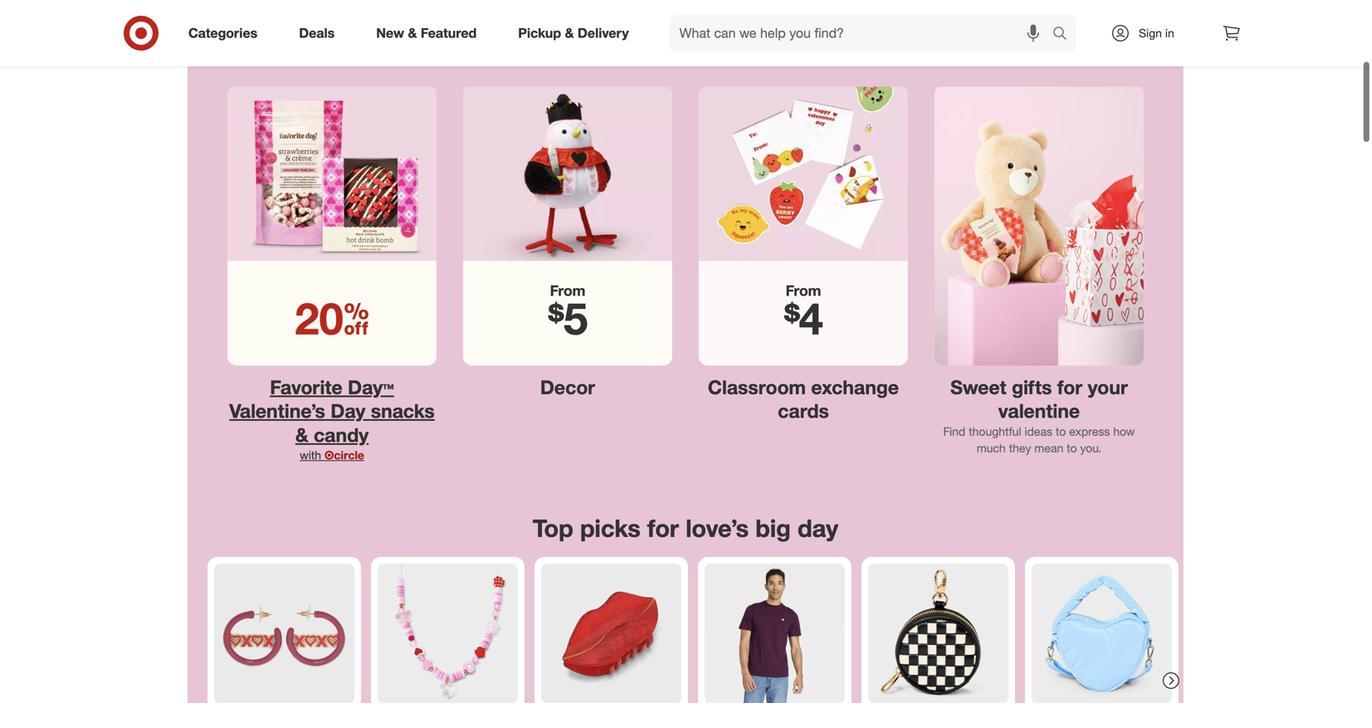 Task type: locate. For each thing, give the bounding box(es) containing it.
0 vertical spatial for
[[1058, 376, 1083, 399]]

they
[[1009, 441, 1032, 455]]

gifts
[[1012, 376, 1052, 399]]

1 horizontal spatial from
[[786, 282, 821, 299]]

classroom
[[708, 376, 806, 399]]

0 horizontal spatial for
[[647, 514, 679, 543]]

0 vertical spatial to
[[1056, 424, 1066, 439]]

pickup & delivery
[[518, 25, 629, 41]]

2 from from the left
[[786, 282, 821, 299]]

classroom exchange cards
[[708, 376, 899, 423]]

¬
[[325, 448, 334, 462]]

& inside new & featured link
[[408, 25, 417, 41]]

& right pickup
[[565, 25, 574, 41]]

circle pouch - universal thread™ black/white image
[[868, 564, 1009, 703]]

puff heart crossbody bag - wild fable™ blue image
[[1032, 564, 1172, 703]]

from $5
[[548, 282, 588, 345]]

categories link
[[174, 15, 278, 51]]

from for $4
[[786, 282, 821, 299]]

to
[[1056, 424, 1066, 439], [1067, 441, 1077, 455]]

carousel region
[[188, 500, 1184, 703]]

top picks for love's big day
[[533, 514, 839, 543]]

1 horizontal spatial &
[[408, 25, 417, 41]]

big
[[756, 514, 791, 543]]

1 horizontal spatial to
[[1067, 441, 1077, 455]]

from
[[550, 282, 586, 299], [786, 282, 821, 299]]

2 horizontal spatial &
[[565, 25, 574, 41]]

for inside carousel region
[[647, 514, 679, 543]]

1 from from the left
[[550, 282, 586, 299]]

exchange
[[811, 376, 899, 399]]

0 horizontal spatial to
[[1056, 424, 1066, 439]]

decor
[[540, 376, 595, 399]]

love's
[[686, 514, 749, 543]]

0 horizontal spatial from
[[550, 282, 586, 299]]

with
[[300, 448, 321, 462]]

love
[[730, 33, 788, 69]]

0 horizontal spatial &
[[295, 423, 308, 446]]

to up mean
[[1056, 424, 1066, 439]]

day
[[798, 514, 839, 543]]

from inside from $4
[[786, 282, 821, 299]]

circle
[[334, 448, 364, 462]]

& inside pickup & delivery 'link'
[[565, 25, 574, 41]]

favorite
[[270, 376, 343, 399]]

thoughtful
[[969, 424, 1022, 439]]

1 vertical spatial for
[[647, 514, 679, 543]]

top
[[533, 514, 574, 543]]

for for picks
[[647, 514, 679, 543]]

& up with
[[295, 423, 308, 446]]

share the love
[[584, 33, 788, 69]]

for right 'picks'
[[647, 514, 679, 543]]

from inside from $5
[[550, 282, 586, 299]]

for right the gifts
[[1058, 376, 1083, 399]]

for inside the sweet gifts for your valentine find thoughtful ideas to express how much they mean to you.
[[1058, 376, 1083, 399]]

& for new
[[408, 25, 417, 41]]

What can we help you find? suggestions appear below search field
[[670, 15, 1057, 51]]

to left "you."
[[1067, 441, 1077, 455]]

sign in link
[[1097, 15, 1200, 51]]

1 horizontal spatial for
[[1058, 376, 1083, 399]]

new
[[376, 25, 404, 41]]

for for gifts
[[1058, 376, 1083, 399]]

&
[[408, 25, 417, 41], [565, 25, 574, 41], [295, 423, 308, 446]]

featured
[[421, 25, 477, 41]]

cards
[[778, 399, 829, 423]]

for
[[1058, 376, 1083, 399], [647, 514, 679, 543]]

& right new at the top left
[[408, 25, 417, 41]]

$4
[[784, 291, 823, 345]]



Task type: vqa. For each thing, say whether or not it's contained in the screenshot.
$129.99
no



Task type: describe. For each thing, give the bounding box(es) containing it.
in
[[1166, 26, 1175, 40]]

picks
[[580, 514, 641, 543]]

how
[[1114, 424, 1135, 439]]

favorite day™ valentine's day snacks & candy with ¬ circle
[[229, 376, 435, 462]]

valentine's
[[229, 399, 325, 423]]

snacks
[[371, 399, 435, 423]]

20 
[[295, 291, 369, 345]]

search button
[[1045, 15, 1085, 55]]

sugarfix by baublebar "hugs and kisses" hoop statement earrings - dark pink image
[[214, 564, 354, 703]]

1 vertical spatial to
[[1067, 441, 1077, 455]]

the
[[676, 33, 722, 69]]

categories
[[188, 25, 258, 41]]

sign
[[1139, 26, 1162, 40]]

express
[[1070, 424, 1110, 439]]

deals
[[299, 25, 335, 41]]

from $4
[[784, 282, 823, 345]]

pickup
[[518, 25, 561, 41]]

men's short sleeve crewneck t-shirt - goodfellow & co™ burgundy l image
[[705, 564, 845, 703]]

new & featured
[[376, 25, 477, 41]]

sign in
[[1139, 26, 1175, 40]]

search
[[1045, 27, 1085, 43]]

mixed hearts and floral beaded necklace - pink image
[[378, 564, 518, 703]]

lip shaped acrylic claw hair clip - red image
[[541, 564, 682, 703]]

from for $5
[[550, 282, 586, 299]]

day™
[[348, 376, 394, 399]]

pickup & delivery link
[[504, 15, 650, 51]]

$5
[[548, 291, 588, 345]]

find
[[943, 424, 966, 439]]

& for pickup
[[565, 25, 574, 41]]

valentine
[[999, 399, 1080, 423]]

delivery
[[578, 25, 629, 41]]

deals link
[[285, 15, 356, 51]]

candy
[[314, 423, 369, 446]]

sweet
[[951, 376, 1007, 399]]

20
[[295, 291, 344, 345]]

& inside favorite day™ valentine's day snacks & candy with ¬ circle
[[295, 423, 308, 446]]

ideas
[[1025, 424, 1053, 439]]

you.
[[1081, 441, 1102, 455]]

sweet gifts for your valentine find thoughtful ideas to express how much they mean to you.
[[943, 376, 1135, 455]]

share
[[584, 33, 668, 69]]

much
[[977, 441, 1006, 455]]

mean
[[1035, 441, 1064, 455]]

your
[[1088, 376, 1128, 399]]


[[344, 291, 369, 345]]

day
[[331, 399, 366, 423]]

new & featured link
[[362, 15, 498, 51]]



